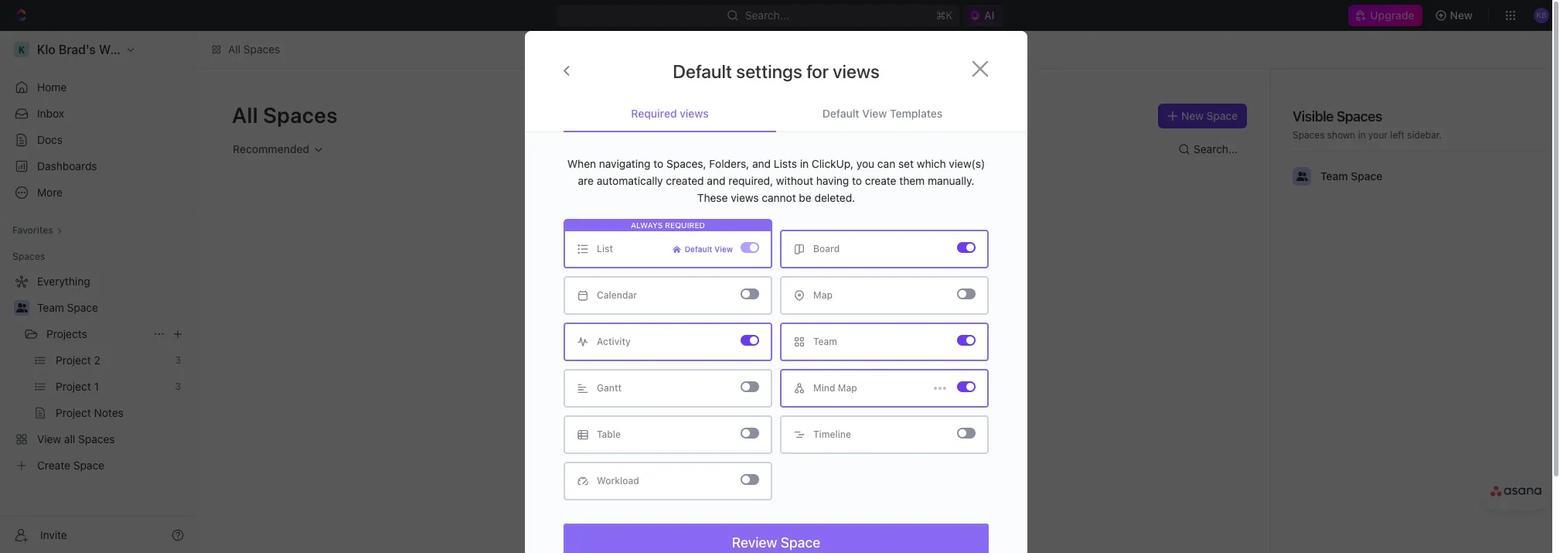 Task type: vqa. For each thing, say whether or not it's contained in the screenshot.
me
no



Task type: locate. For each thing, give the bounding box(es) containing it.
and up these
[[707, 174, 726, 187]]

1 vertical spatial in
[[800, 157, 809, 170]]

new inside button
[[1451, 9, 1474, 22]]

team
[[1321, 169, 1349, 183], [37, 301, 64, 314], [814, 336, 838, 347]]

templates
[[890, 107, 943, 120]]

0 horizontal spatial new
[[1182, 109, 1204, 122]]

map inside mind map dropdown button
[[838, 382, 858, 394]]

team up mind
[[814, 336, 838, 347]]

new inside button
[[1182, 109, 1204, 122]]

list
[[597, 243, 613, 254]]

0 horizontal spatial team
[[37, 301, 64, 314]]

1 horizontal spatial team
[[814, 336, 838, 347]]

1 horizontal spatial user group image
[[1297, 172, 1308, 181]]

default down for
[[823, 107, 860, 120]]

review space button
[[564, 524, 989, 553]]

be
[[799, 191, 812, 204]]

required,
[[729, 174, 774, 187]]

calendar button
[[564, 276, 773, 323]]

0 horizontal spatial view
[[715, 244, 733, 254]]

default up required views
[[673, 60, 732, 82]]

1 vertical spatial new
[[1182, 109, 1204, 122]]

0 vertical spatial views
[[833, 60, 880, 82]]

1 vertical spatial default
[[823, 107, 860, 120]]

when navigating to spaces, folders, and lists in clickup, you can set which view(s) are automatically created and required, without having to create them manually. these views cannot be deleted.
[[568, 157, 986, 204]]

without
[[776, 174, 814, 187]]

default settings for views
[[673, 60, 880, 82]]

1 vertical spatial team space
[[37, 301, 98, 314]]

space
[[1207, 109, 1238, 122], [1352, 169, 1383, 183], [67, 301, 98, 314], [781, 534, 821, 551]]

tree containing team space
[[6, 269, 190, 478]]

team space down the shown
[[1321, 169, 1383, 183]]

2 vertical spatial views
[[731, 191, 759, 204]]

2 vertical spatial all
[[703, 317, 713, 329]]

projects link
[[46, 322, 147, 347]]

to down you
[[852, 174, 862, 187]]

views right required
[[680, 107, 709, 120]]

1 vertical spatial all spaces
[[232, 102, 338, 128]]

0 horizontal spatial and
[[707, 174, 726, 187]]

in
[[1359, 129, 1367, 141], [800, 157, 809, 170]]

1 vertical spatial view
[[715, 244, 733, 254]]

them
[[900, 174, 925, 187]]

new
[[1451, 9, 1474, 22], [1182, 109, 1204, 122]]

0 vertical spatial default
[[673, 60, 732, 82]]

1 vertical spatial user group image
[[16, 303, 27, 312]]

map button
[[780, 276, 989, 323]]

0 vertical spatial search...
[[745, 9, 789, 22]]

default
[[673, 60, 732, 82], [823, 107, 860, 120], [685, 244, 713, 254]]

0 vertical spatial view
[[863, 107, 887, 120]]

0 horizontal spatial map
[[814, 289, 833, 301]]

1 vertical spatial all
[[232, 102, 258, 128]]

sidebar.
[[1408, 129, 1443, 141]]

1 vertical spatial to
[[852, 174, 862, 187]]

0 vertical spatial all
[[228, 43, 241, 56]]

required
[[631, 107, 677, 120]]

team space inside tree
[[37, 301, 98, 314]]

space inside button
[[1207, 109, 1238, 122]]

new right upgrade
[[1451, 9, 1474, 22]]

and up required,
[[753, 157, 771, 170]]

1 horizontal spatial search...
[[1194, 142, 1238, 155]]

1 horizontal spatial in
[[1359, 129, 1367, 141]]

in right lists
[[800, 157, 809, 170]]

views inside when navigating to spaces, folders, and lists in clickup, you can set which view(s) are automatically created and required, without having to create them manually. these views cannot be deleted.
[[731, 191, 759, 204]]

activity button
[[564, 323, 773, 369]]

always required
[[631, 220, 705, 230]]

space up "search..." button
[[1207, 109, 1238, 122]]

search...
[[745, 9, 789, 22], [1194, 142, 1238, 155]]

spaces
[[244, 43, 280, 56], [263, 102, 338, 128], [1337, 108, 1383, 125], [1293, 129, 1325, 141], [12, 251, 45, 262], [716, 317, 748, 329]]

map right mind
[[838, 382, 858, 394]]

workload
[[597, 475, 639, 487]]

1 horizontal spatial views
[[731, 191, 759, 204]]

created
[[666, 174, 704, 187]]

to
[[654, 157, 664, 170], [852, 174, 862, 187]]

default down required
[[685, 244, 713, 254]]

to left the spaces,
[[654, 157, 664, 170]]

can
[[878, 157, 896, 170]]

map down the 'board'
[[814, 289, 833, 301]]

inbox
[[37, 107, 64, 120]]

timeline button
[[780, 415, 989, 462]]

search... down new space
[[1194, 142, 1238, 155]]

1 vertical spatial and
[[707, 174, 726, 187]]

default for default view templates
[[823, 107, 860, 120]]

1 horizontal spatial map
[[838, 382, 858, 394]]

for
[[807, 60, 829, 82]]

view for default view templates
[[863, 107, 887, 120]]

new button
[[1429, 3, 1483, 28]]

team space
[[1321, 169, 1383, 183], [37, 301, 98, 314]]

all spaces
[[228, 43, 280, 56], [232, 102, 338, 128]]

1 vertical spatial map
[[838, 382, 858, 394]]

workload button
[[564, 462, 773, 508]]

team up 'projects'
[[37, 301, 64, 314]]

1 vertical spatial search...
[[1194, 142, 1238, 155]]

0 vertical spatial all spaces
[[228, 43, 280, 56]]

activity
[[597, 336, 631, 347]]

0 horizontal spatial user group image
[[16, 303, 27, 312]]

1 horizontal spatial team space
[[1321, 169, 1383, 183]]

upgrade link
[[1349, 5, 1423, 26]]

new up "search..." button
[[1182, 109, 1204, 122]]

2 vertical spatial default
[[685, 244, 713, 254]]

all
[[228, 43, 241, 56], [232, 102, 258, 128], [703, 317, 713, 329]]

view for default view
[[715, 244, 733, 254]]

navigating
[[599, 157, 651, 170]]

map inside map dropdown button
[[814, 289, 833, 301]]

gantt
[[597, 382, 622, 394]]

space up the projects link
[[67, 301, 98, 314]]

calendar
[[597, 289, 637, 301]]

your
[[1369, 129, 1388, 141]]

0 vertical spatial to
[[654, 157, 664, 170]]

views down required,
[[731, 191, 759, 204]]

view down these
[[715, 244, 733, 254]]

new for new space
[[1182, 109, 1204, 122]]

search... inside button
[[1194, 142, 1238, 155]]

0 horizontal spatial search...
[[745, 9, 789, 22]]

0 horizontal spatial team space
[[37, 301, 98, 314]]

⌘k
[[936, 9, 953, 22]]

view
[[863, 107, 887, 120], [715, 244, 733, 254]]

in left your at the right top of page
[[1359, 129, 1367, 141]]

views
[[833, 60, 880, 82], [680, 107, 709, 120], [731, 191, 759, 204]]

docs
[[37, 133, 63, 146]]

1 vertical spatial team
[[37, 301, 64, 314]]

view left templates
[[863, 107, 887, 120]]

you
[[857, 157, 875, 170]]

1 horizontal spatial new
[[1451, 9, 1474, 22]]

these
[[698, 191, 728, 204]]

1 horizontal spatial view
[[863, 107, 887, 120]]

team down the shown
[[1321, 169, 1349, 183]]

invite
[[40, 528, 67, 541]]

0 vertical spatial new
[[1451, 9, 1474, 22]]

mind map button
[[780, 369, 989, 415]]

folders,
[[710, 157, 750, 170]]

1 horizontal spatial to
[[852, 174, 862, 187]]

0 vertical spatial and
[[753, 157, 771, 170]]

team space up 'projects'
[[37, 301, 98, 314]]

view(s)
[[949, 157, 986, 170]]

user group image inside tree
[[16, 303, 27, 312]]

tree
[[6, 269, 190, 478]]

0 horizontal spatial to
[[654, 157, 664, 170]]

space right review
[[781, 534, 821, 551]]

user group image
[[1297, 172, 1308, 181], [16, 303, 27, 312]]

0 vertical spatial in
[[1359, 129, 1367, 141]]

views right for
[[833, 60, 880, 82]]

default view
[[685, 244, 733, 254]]

favorites
[[12, 224, 53, 236]]

0 vertical spatial map
[[814, 289, 833, 301]]

1 vertical spatial views
[[680, 107, 709, 120]]

2 horizontal spatial team
[[1321, 169, 1349, 183]]

cannot
[[762, 191, 796, 204]]

table button
[[564, 415, 773, 462]]

and
[[753, 157, 771, 170], [707, 174, 726, 187]]

2 vertical spatial team
[[814, 336, 838, 347]]

search... up settings
[[745, 9, 789, 22]]

0 horizontal spatial in
[[800, 157, 809, 170]]



Task type: describe. For each thing, give the bounding box(es) containing it.
dropdown menu image
[[934, 381, 947, 396]]

team inside dropdown button
[[814, 336, 838, 347]]

lists
[[774, 157, 798, 170]]

clickup,
[[812, 157, 854, 170]]

home
[[37, 80, 67, 94]]

spaces inside sidebar navigation
[[12, 251, 45, 262]]

table
[[597, 429, 621, 440]]

sidebar navigation
[[0, 31, 197, 553]]

create
[[865, 174, 897, 187]]

space down your at the right top of page
[[1352, 169, 1383, 183]]

projects
[[46, 327, 87, 340]]

visible
[[1293, 108, 1334, 125]]

manually.
[[928, 174, 975, 187]]

space inside tree
[[67, 301, 98, 314]]

in inside visible spaces spaces shown in your left sidebar.
[[1359, 129, 1367, 141]]

0 vertical spatial team space
[[1321, 169, 1383, 183]]

gantt button
[[564, 369, 773, 415]]

inbox link
[[6, 101, 190, 126]]

team button
[[780, 323, 989, 369]]

are
[[578, 174, 594, 187]]

in inside when navigating to spaces, folders, and lists in clickup, you can set which view(s) are automatically created and required, without having to create them manually. these views cannot be deleted.
[[800, 157, 809, 170]]

new for new
[[1451, 9, 1474, 22]]

0 vertical spatial team
[[1321, 169, 1349, 183]]

when
[[568, 157, 596, 170]]

dashboards link
[[6, 154, 190, 179]]

0 vertical spatial user group image
[[1297, 172, 1308, 181]]

which
[[917, 157, 946, 170]]

upgrade
[[1371, 9, 1415, 22]]

review
[[732, 534, 778, 551]]

shown
[[1328, 129, 1356, 141]]

0 horizontal spatial views
[[680, 107, 709, 120]]

visible spaces spaces shown in your left sidebar.
[[1293, 108, 1443, 141]]

required views
[[631, 107, 709, 120]]

timeline
[[814, 429, 852, 440]]

tree inside sidebar navigation
[[6, 269, 190, 478]]

left
[[1391, 129, 1405, 141]]

review space
[[732, 534, 821, 551]]

default for default settings for views
[[673, 60, 732, 82]]

default settings for views dialog
[[525, 31, 1028, 553]]

docs link
[[6, 128, 190, 152]]

default for default view
[[685, 244, 713, 254]]

team inside tree
[[37, 301, 64, 314]]

new space button
[[1159, 104, 1248, 128]]

mind map
[[814, 382, 858, 394]]

spaces,
[[667, 157, 707, 170]]

search... button
[[1173, 137, 1248, 162]]

having
[[817, 174, 850, 187]]

all spaces joined
[[703, 317, 777, 329]]

favorites button
[[6, 221, 69, 240]]

2 horizontal spatial views
[[833, 60, 880, 82]]

dashboards
[[37, 159, 97, 172]]

board
[[814, 243, 840, 254]]

home link
[[6, 75, 190, 100]]

team space link
[[37, 295, 187, 320]]

space inside button
[[781, 534, 821, 551]]

new space
[[1182, 109, 1238, 122]]

deleted.
[[815, 191, 856, 204]]

default view templates
[[823, 107, 943, 120]]

mind
[[814, 382, 836, 394]]

always
[[631, 220, 663, 230]]

board button
[[780, 230, 989, 276]]

1 horizontal spatial and
[[753, 157, 771, 170]]

joined
[[751, 317, 777, 329]]

automatically
[[597, 174, 663, 187]]

set
[[899, 157, 914, 170]]

settings
[[737, 60, 803, 82]]

required
[[665, 220, 705, 230]]



